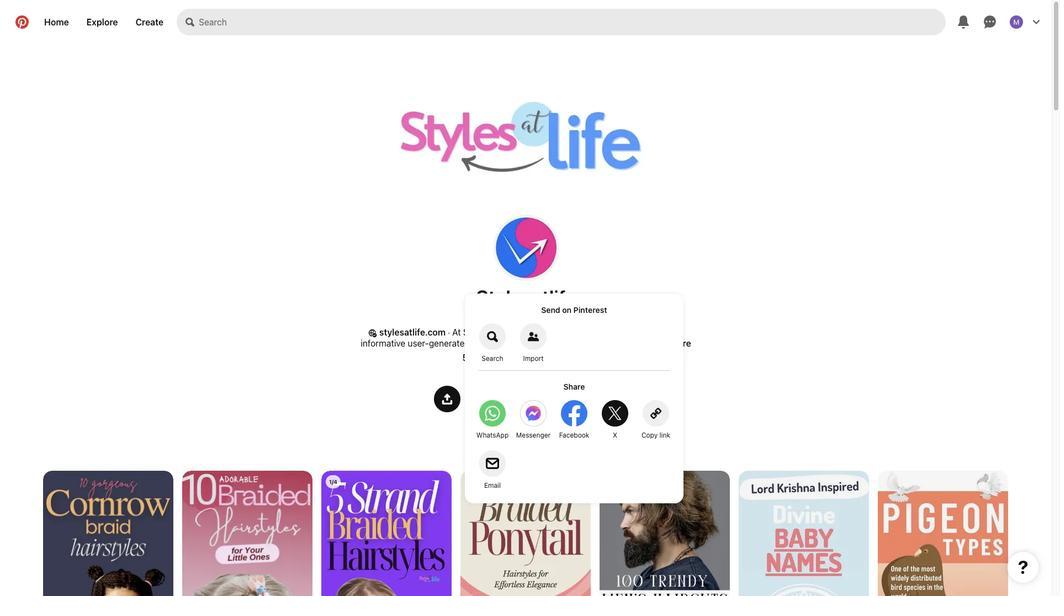 Task type: describe. For each thing, give the bounding box(es) containing it.
link
[[660, 431, 671, 440]]

x
[[613, 431, 618, 440]]

share
[[564, 382, 585, 392]]

committed
[[541, 328, 584, 338]]

on
[[563, 305, 572, 315]]

user-
[[408, 339, 429, 349]]

offer
[[637, 339, 656, 349]]

this contains: divine baby names, lord krishna inspired baby names image
[[739, 471, 870, 597]]

home link
[[35, 9, 78, 35]]

followers
[[494, 353, 532, 363]]

2 horizontal spatial to
[[627, 339, 635, 349]]

stylesatlife.com link
[[380, 328, 446, 338]]

follow button
[[532, 386, 576, 413]]

4k
[[539, 353, 550, 363]]

contact button
[[476, 386, 527, 413]]

are
[[526, 328, 539, 338]]

explore the world of delightful braids for kids with our curated collection of 10 charming hairstyles. from playful pigtails to cute braided buns, discover easy and adorable options to make your little one's hair a stylish statement. get inspired and create magical moments with these sweet and kid-friendly braided looks! image
[[182, 471, 313, 597]]

home
[[44, 17, 69, 27]]

· inside stylesatlife.com ·
[[448, 328, 450, 338]]

546.2k
[[463, 353, 492, 363]]

related
[[505, 339, 533, 349]]

stylesatlife
[[513, 314, 551, 323]]

send
[[542, 305, 561, 315]]

stylesatlife.com ·
[[380, 328, 450, 338]]

more
[[670, 339, 692, 349]]

claimed website image
[[368, 329, 377, 338]]

search icon image
[[186, 18, 195, 27]]

Search text field
[[199, 9, 946, 35]]

create
[[136, 17, 164, 27]]

created
[[488, 441, 521, 451]]

copy
[[642, 431, 658, 440]]

explore
[[87, 17, 118, 27]]

is
[[618, 339, 624, 349]]

stylesatlife,
[[463, 328, 510, 338]]

stylesatlife.com
[[380, 328, 446, 338]]

maria williams image
[[1010, 15, 1024, 29]]

100 men's haircut trends with names and pics image
[[600, 471, 730, 597]]

share on email image
[[480, 451, 506, 477]]

a…
[[658, 339, 670, 349]]

· inside 546.2k followers · 4k 10m+ monthly views
[[535, 353, 537, 363]]

10m+
[[485, 367, 508, 377]]

content
[[472, 339, 503, 349]]

more button
[[670, 339, 692, 349]]

lifestyle.
[[546, 339, 579, 349]]

4k button
[[539, 353, 590, 363]]

at
[[453, 328, 461, 338]]

informative
[[361, 339, 406, 349]]

copy link
[[642, 431, 671, 440]]



Task type: vqa. For each thing, say whether or not it's contained in the screenshot.
2nd Notifications image from the right
no



Task type: locate. For each thing, give the bounding box(es) containing it.
whether you prefer a casual vibe or a more polished appearance, these hairstyles offer a perfect blend of sophistication and creativity. unlock the secrets to stunning 5 strand braids and redefine your style. image
[[322, 471, 452, 597]]

reliable
[[638, 328, 667, 338]]

0 horizontal spatial to
[[536, 339, 544, 349]]

profile cover image image
[[345, 44, 707, 248]]

views
[[545, 367, 567, 377]]

0 vertical spatial ·
[[448, 328, 450, 338]]

· left at
[[448, 328, 450, 338]]

elevate your style with these 10 enchanting braided ponytail hairstyles that exude effortless elegance. discover step-by-step guides and unleash a new level of sophistication in your daily look. from chic to casual, find the perfect braided ponytail to complement your style effortlessly. image
[[461, 471, 591, 597]]

stylesatlife
[[476, 286, 576, 309]]

· left "4k"
[[535, 353, 537, 363]]

saved
[[539, 441, 565, 451]]

stylesatlife stylesatlife
[[476, 286, 576, 323]]

we
[[512, 328, 524, 338]]

facebook
[[559, 431, 590, 440]]

·
[[448, 328, 450, 338], [535, 353, 537, 363]]

to down are at the bottom
[[536, 339, 544, 349]]

whatsapp
[[477, 431, 509, 440]]

list
[[0, 471, 1052, 597]]

546.2k followers · 4k 10m+ monthly views
[[463, 353, 567, 377]]

pinterest
[[574, 305, 608, 315]]

to right is
[[627, 339, 635, 349]]

1 horizontal spatial ·
[[535, 353, 537, 363]]

created link
[[483, 437, 526, 456]]

email
[[484, 482, 501, 490]]

share on twitter image
[[602, 400, 629, 427]]

create link
[[127, 9, 172, 35]]

elevate your appearance with the timeless charm of cornrow braids. image
[[43, 471, 173, 597]]

0 horizontal spatial ·
[[448, 328, 450, 338]]

1 vertical spatial ·
[[535, 353, 537, 363]]

at stylesatlife, we are committed to delivering reliable and informative user-generated content related to lifestyle. our goal is to offer a…
[[361, 328, 684, 349]]

saved link
[[535, 437, 569, 456]]

messenger
[[516, 431, 551, 440]]

to
[[586, 328, 594, 338], [536, 339, 544, 349], [627, 339, 635, 349]]

search
[[482, 355, 504, 363]]

our
[[581, 339, 596, 349]]

and
[[669, 328, 684, 338]]

share on facebook image
[[561, 400, 588, 427]]

explore link
[[78, 9, 127, 35]]

send on pinterest
[[542, 305, 608, 315]]

this contains: pigeon species image
[[878, 471, 1009, 597]]

import
[[523, 355, 544, 363]]

goal
[[599, 339, 616, 349]]

share on messenger image
[[520, 400, 547, 427]]

stylesatlife image
[[493, 215, 559, 281]]

monthly
[[510, 367, 542, 377]]

1 horizontal spatial to
[[586, 328, 594, 338]]

contact
[[485, 394, 518, 404]]

to up our
[[586, 328, 594, 338]]

generated
[[429, 339, 470, 349]]

follow
[[540, 394, 567, 404]]

delivering
[[597, 328, 636, 338]]



